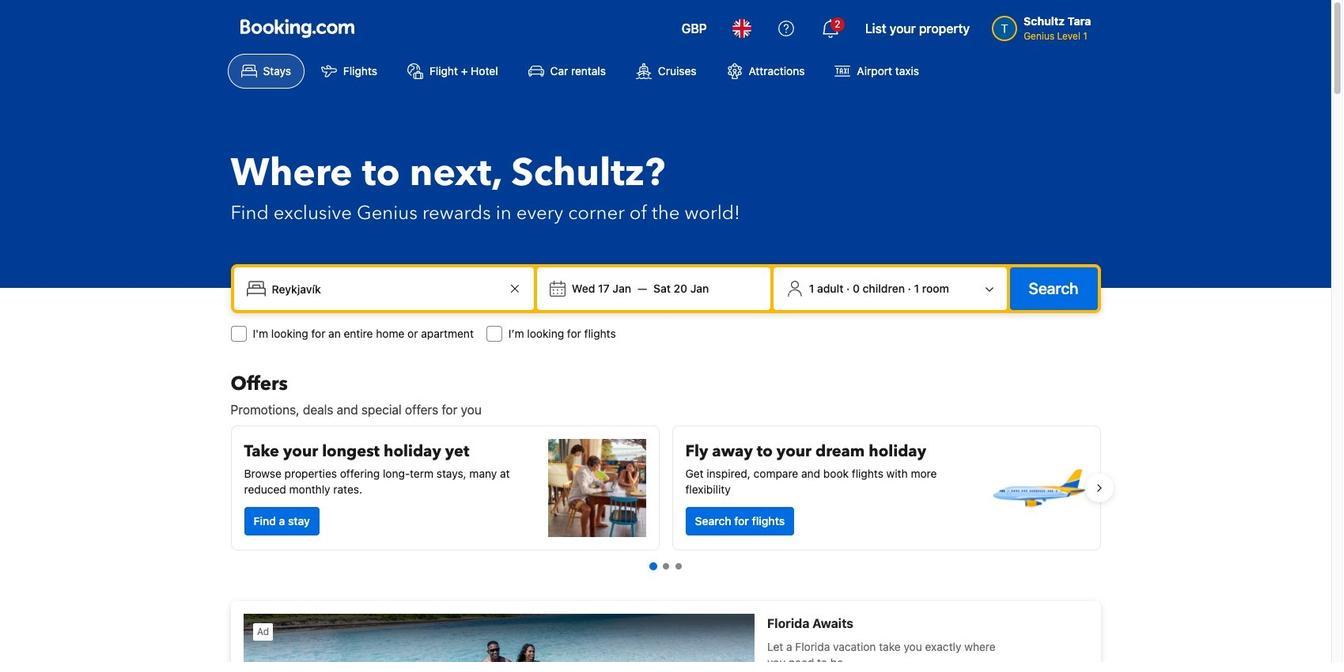 Task type: locate. For each thing, give the bounding box(es) containing it.
region
[[218, 419, 1114, 557]]

main content
[[218, 372, 1114, 662]]

progress bar
[[649, 563, 682, 570]]

Where are you going? field
[[265, 275, 506, 303]]

your account menu schultz tara genius level 1 element
[[992, 7, 1098, 44]]



Task type: vqa. For each thing, say whether or not it's contained in the screenshot.
Booking.com image
yes



Task type: describe. For each thing, give the bounding box(es) containing it.
take your longest holiday yet image
[[548, 439, 646, 537]]

booking.com image
[[240, 19, 354, 38]]

fly away to your dream holiday image
[[989, 439, 1088, 537]]



